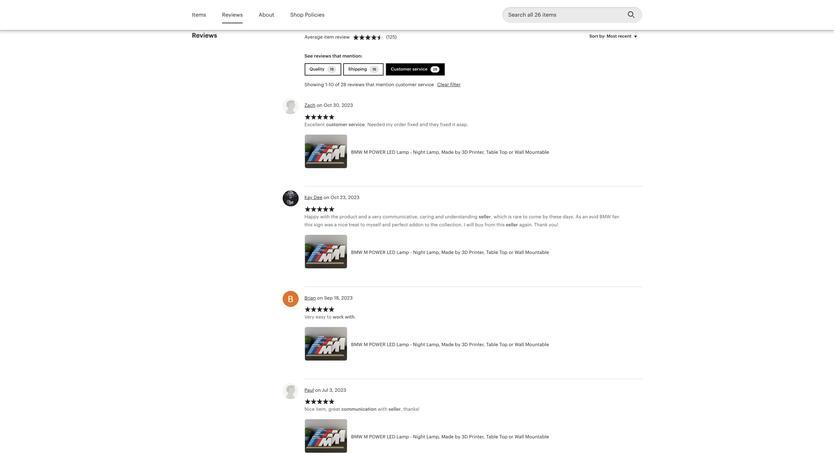 Task type: describe. For each thing, give the bounding box(es) containing it.
30,
[[333, 103, 341, 108]]

recent
[[618, 34, 632, 39]]

table for .
[[486, 342, 498, 347]]

19
[[330, 67, 334, 71]]

3d for customer service
[[462, 149, 468, 155]]

avid
[[589, 214, 599, 219]]

3,
[[330, 388, 334, 393]]

made for seller
[[442, 250, 454, 255]]

1 vertical spatial .
[[355, 315, 356, 320]]

kay dee on oct 23, 2023
[[305, 195, 360, 200]]

top for with
[[500, 435, 508, 440]]

showing
[[305, 82, 324, 87]]

dee
[[314, 195, 323, 200]]

made for work with
[[442, 342, 454, 347]]

shop
[[290, 12, 304, 18]]

which
[[494, 214, 507, 219]]

item
[[324, 34, 334, 40]]

of
[[335, 82, 340, 87]]

customer
[[391, 67, 412, 72]]

bmw m power led lamp - night lamp, made by 3d printer, table top or wall mountable link for customer service
[[305, 134, 568, 170]]

by for , which is rare to come by these days. as an avid bmw fan this sign was a nice treat to myself and perfect addon to the collection. i will buy from this
[[455, 250, 461, 255]]

on for oct
[[317, 103, 323, 108]]

0 vertical spatial a
[[368, 214, 371, 219]]

brian link
[[305, 295, 316, 301]]

bmw m power led lamp - night lamp, made by 3d printer, table top or wall mountable for communication
[[351, 435, 549, 440]]

to right treat
[[361, 222, 365, 227]]

customer service
[[391, 67, 429, 72]]

zach
[[305, 103, 316, 108]]

they
[[429, 122, 439, 127]]

shipping
[[348, 67, 368, 72]]

Search all 26 items text field
[[503, 7, 622, 23]]

night for work with
[[413, 342, 425, 347]]

days.
[[563, 214, 575, 219]]

1 vertical spatial reviews
[[348, 82, 365, 87]]

1 horizontal spatial reviews
[[222, 12, 243, 18]]

- for customer service
[[410, 149, 412, 155]]

with for great
[[378, 407, 388, 412]]

bmw inside , which is rare to come by these days. as an avid bmw fan this sign was a nice treat to myself and perfect addon to the collection. i will buy from this
[[600, 214, 611, 219]]

m for . needed my order fixed and they fixed it asap.
[[364, 149, 368, 155]]

sort
[[590, 34, 599, 39]]

by:
[[600, 34, 606, 39]]

by for with
[[455, 435, 461, 440]]

kay dee link
[[305, 195, 323, 200]]

to down caring
[[425, 222, 430, 227]]

with for to
[[345, 315, 355, 320]]

zach link
[[305, 103, 316, 108]]

jul
[[322, 388, 328, 393]]

work
[[333, 315, 344, 320]]

and left they
[[420, 122, 428, 127]]

- for communication
[[410, 435, 412, 440]]

night for seller
[[413, 250, 425, 255]]

0 vertical spatial with
[[320, 214, 330, 219]]

sort by: most recent button
[[585, 29, 645, 43]]

brian on sep 18, 2023
[[305, 295, 353, 301]]

1 vertical spatial customer
[[326, 122, 348, 127]]

see reviews that mention:
[[305, 53, 363, 59]]

bmw m power led lamp - night lamp, made by 3d printer, table top or wall mountable for seller
[[351, 250, 549, 255]]

happy
[[305, 214, 319, 219]]

0 vertical spatial service
[[413, 67, 428, 72]]

paul link
[[305, 388, 314, 393]]

1 fixed from the left
[[408, 122, 419, 127]]

myself
[[366, 222, 381, 227]]

1 this from the left
[[305, 222, 313, 227]]

night for communication
[[413, 435, 425, 440]]

top for .
[[500, 342, 508, 347]]

made for customer service
[[442, 149, 454, 155]]

paul
[[305, 388, 314, 393]]

rare
[[513, 214, 522, 219]]

see
[[305, 53, 313, 59]]

average
[[305, 34, 323, 40]]

on right dee
[[324, 195, 330, 200]]

2023 for paul on jul 3, 2023
[[335, 388, 346, 393]]

0 vertical spatial reviews
[[314, 53, 331, 59]]

understanding
[[445, 214, 478, 219]]

lamp, for communication
[[427, 435, 440, 440]]

0 vertical spatial oct
[[324, 103, 332, 108]]

table for . needed my order fixed and they fixed it asap.
[[486, 149, 498, 155]]

a inside , which is rare to come by these days. as an avid bmw fan this sign was a nice treat to myself and perfect addon to the collection. i will buy from this
[[334, 222, 337, 227]]

the inside , which is rare to come by these days. as an avid bmw fan this sign was a nice treat to myself and perfect addon to the collection. i will buy from this
[[431, 222, 438, 227]]

16
[[373, 67, 376, 71]]

on for jul
[[315, 388, 321, 393]]

bmw for with
[[351, 435, 363, 440]]

2 vertical spatial service
[[349, 122, 365, 127]]

by for .
[[455, 342, 461, 347]]

treat
[[349, 222, 359, 227]]

it
[[453, 122, 456, 127]]

needed
[[368, 122, 385, 127]]

0 horizontal spatial seller
[[389, 407, 401, 412]]

to right easy
[[327, 315, 332, 320]]

nice
[[305, 407, 315, 412]]

communication
[[342, 407, 377, 412]]

buy
[[475, 222, 484, 227]]

review
[[335, 34, 350, 40]]

lamp for work with
[[397, 342, 409, 347]]

wall for , which is rare to come by these days. as an avid bmw fan this sign was a nice treat to myself and perfect addon to the collection. i will buy from this
[[515, 250, 524, 255]]

lamp for communication
[[397, 435, 409, 440]]

kay
[[305, 195, 313, 200]]

sign
[[314, 222, 323, 227]]

or for with
[[509, 435, 514, 440]]

very easy to work with .
[[305, 315, 356, 320]]

nice
[[338, 222, 348, 227]]

caring
[[420, 214, 434, 219]]

bmw for , which is rare to come by these days. as an avid bmw fan this sign was a nice treat to myself and perfect addon to the collection. i will buy from this
[[351, 250, 363, 255]]

printer, for communication
[[469, 435, 485, 440]]

policies
[[305, 12, 325, 18]]

paul on jul 3, 2023
[[305, 388, 346, 393]]

0 horizontal spatial reviews
[[192, 32, 217, 39]]

- for work with
[[410, 342, 412, 347]]

again.
[[520, 222, 533, 227]]

easy
[[316, 315, 326, 320]]

mountable for . needed my order fixed and they fixed it asap.
[[525, 149, 549, 155]]

an
[[583, 214, 588, 219]]

23,
[[340, 195, 347, 200]]

by for . needed my order fixed and they fixed it asap.
[[455, 149, 461, 155]]

mountable for .
[[525, 342, 549, 347]]

0 horizontal spatial that
[[333, 53, 341, 59]]

lamp for customer service
[[397, 149, 409, 155]]

product
[[340, 214, 357, 219]]

come
[[529, 214, 542, 219]]

thanks!
[[404, 407, 420, 412]]

m for , which is rare to come by these days. as an avid bmw fan this sign was a nice treat to myself and perfect addon to the collection. i will buy from this
[[364, 250, 368, 255]]

led for , which is rare to come by these days. as an avid bmw fan this sign was a nice treat to myself and perfect addon to the collection. i will buy from this
[[387, 250, 396, 255]]

average item review
[[305, 34, 350, 40]]

printer, for work with
[[469, 342, 485, 347]]

printer, for customer service
[[469, 149, 485, 155]]

, inside , which is rare to come by these days. as an avid bmw fan this sign was a nice treat to myself and perfect addon to the collection. i will buy from this
[[491, 214, 493, 219]]

lamp for seller
[[397, 250, 409, 255]]

asap.
[[457, 122, 468, 127]]

2023 for brian on sep 18, 2023
[[341, 295, 353, 301]]

very
[[372, 214, 382, 219]]

nice item, great communication with seller , thanks!
[[305, 407, 420, 412]]

items
[[192, 12, 206, 18]]

about link
[[259, 7, 274, 23]]

printer, for seller
[[469, 250, 485, 255]]

is
[[508, 214, 512, 219]]

collection.
[[439, 222, 463, 227]]

as
[[576, 214, 581, 219]]

2 fixed from the left
[[440, 122, 451, 127]]

to right rare
[[523, 214, 528, 219]]

communicative,
[[383, 214, 419, 219]]



Task type: locate. For each thing, give the bounding box(es) containing it.
1 lamp, from the top
[[427, 149, 440, 155]]

sort by: most recent
[[590, 34, 632, 39]]

lamp, for seller
[[427, 250, 440, 255]]

on left jul
[[315, 388, 321, 393]]

service left needed
[[349, 122, 365, 127]]

3 made from the top
[[442, 342, 454, 347]]

3 mountable from the top
[[525, 342, 549, 347]]

3 bmw m power led lamp - night lamp, made by 3d printer, table top or wall mountable link from the top
[[305, 327, 568, 363]]

made
[[442, 149, 454, 155], [442, 250, 454, 255], [442, 342, 454, 347], [442, 435, 454, 440]]

1 vertical spatial seller
[[506, 222, 518, 227]]

4 lamp from the top
[[397, 435, 409, 440]]

brian
[[305, 295, 316, 301]]

table for , which is rare to come by these days. as an avid bmw fan this sign was a nice treat to myself and perfect addon to the collection. i will buy from this
[[486, 250, 498, 255]]

customer down the customer service
[[396, 82, 417, 87]]

the down caring
[[431, 222, 438, 227]]

bmw m power led lamp - night lamp, made by 3d printer, table top or wall mountable
[[351, 149, 549, 155], [351, 250, 549, 255], [351, 342, 549, 347], [351, 435, 549, 440]]

2023 for zach on oct 30, 2023
[[342, 103, 353, 108]]

fixed left it at top
[[440, 122, 451, 127]]

printer,
[[469, 149, 485, 155], [469, 250, 485, 255], [469, 342, 485, 347], [469, 435, 485, 440]]

1 vertical spatial service
[[418, 82, 434, 87]]

m for with
[[364, 435, 368, 440]]

4 mountable from the top
[[525, 435, 549, 440]]

thank
[[534, 222, 548, 227]]

mountable for , which is rare to come by these days. as an avid bmw fan this sign was a nice treat to myself and perfect addon to the collection. i will buy from this
[[525, 250, 549, 255]]

2 3d from the top
[[462, 250, 468, 255]]

0 horizontal spatial .
[[355, 315, 356, 320]]

most
[[607, 34, 617, 39]]

2 night from the top
[[413, 250, 425, 255]]

i
[[464, 222, 465, 227]]

0 horizontal spatial this
[[305, 222, 313, 227]]

very
[[305, 315, 315, 320]]

or for .
[[509, 342, 514, 347]]

4 m from the top
[[364, 435, 368, 440]]

mention
[[376, 82, 394, 87]]

1 table from the top
[[486, 149, 498, 155]]

lamp, for customer service
[[427, 149, 440, 155]]

,
[[491, 214, 493, 219], [401, 407, 402, 412]]

3 bmw m power led lamp - night lamp, made by 3d printer, table top or wall mountable from the top
[[351, 342, 549, 347]]

great
[[329, 407, 340, 412]]

0 horizontal spatial customer
[[326, 122, 348, 127]]

1 made from the top
[[442, 149, 454, 155]]

1 vertical spatial that
[[366, 82, 375, 87]]

(125)
[[386, 34, 397, 40]]

power for , which is rare to come by these days. as an avid bmw fan this sign was a nice treat to myself and perfect addon to the collection. i will buy from this
[[369, 250, 386, 255]]

reviews down the shipping
[[348, 82, 365, 87]]

and right caring
[[435, 214, 444, 219]]

seller
[[479, 214, 491, 219], [506, 222, 518, 227], [389, 407, 401, 412]]

1 horizontal spatial customer
[[396, 82, 417, 87]]

, up from
[[491, 214, 493, 219]]

1 horizontal spatial this
[[497, 222, 505, 227]]

4 top from the top
[[500, 435, 508, 440]]

2 top from the top
[[500, 250, 508, 255]]

happy with the product and a very communicative, caring and understanding seller
[[305, 214, 491, 219]]

4 bmw m power led lamp - night lamp, made by 3d printer, table top or wall mountable from the top
[[351, 435, 549, 440]]

2 horizontal spatial seller
[[506, 222, 518, 227]]

2 table from the top
[[486, 250, 498, 255]]

0 vertical spatial .
[[365, 122, 366, 127]]

1 vertical spatial ,
[[401, 407, 402, 412]]

2 bmw m power led lamp - night lamp, made by 3d printer, table top or wall mountable link from the top
[[305, 235, 568, 271]]

0 vertical spatial the
[[331, 214, 338, 219]]

and inside , which is rare to come by these days. as an avid bmw fan this sign was a nice treat to myself and perfect addon to the collection. i will buy from this
[[382, 222, 391, 227]]

1 power from the top
[[369, 149, 386, 155]]

2 or from the top
[[509, 250, 514, 255]]

4 power from the top
[[369, 435, 386, 440]]

1 led from the top
[[387, 149, 396, 155]]

m for .
[[364, 342, 368, 347]]

2 lamp, from the top
[[427, 250, 440, 255]]

service
[[413, 67, 428, 72], [418, 82, 434, 87], [349, 122, 365, 127]]

night for customer service
[[413, 149, 425, 155]]

wall for .
[[515, 342, 524, 347]]

2 vertical spatial seller
[[389, 407, 401, 412]]

, left thanks!
[[401, 407, 402, 412]]

table for with
[[486, 435, 498, 440]]

oct left 30,
[[324, 103, 332, 108]]

4 lamp, from the top
[[427, 435, 440, 440]]

1 horizontal spatial fixed
[[440, 122, 451, 127]]

with right communication
[[378, 407, 388, 412]]

1 horizontal spatial 28
[[433, 67, 438, 71]]

. left needed
[[365, 122, 366, 127]]

these
[[550, 214, 562, 219]]

that left mention
[[366, 82, 375, 87]]

seller left thanks!
[[389, 407, 401, 412]]

2 m from the top
[[364, 250, 368, 255]]

1 vertical spatial 28
[[341, 82, 346, 87]]

3 m from the top
[[364, 342, 368, 347]]

excellent customer service . needed my order fixed and they fixed it asap.
[[305, 122, 468, 127]]

with right "work"
[[345, 315, 355, 320]]

4 night from the top
[[413, 435, 425, 440]]

2 bmw m power led lamp - night lamp, made by 3d printer, table top or wall mountable from the top
[[351, 250, 549, 255]]

3 wall from the top
[[515, 342, 524, 347]]

1 vertical spatial with
[[345, 315, 355, 320]]

top
[[500, 149, 508, 155], [500, 250, 508, 255], [500, 342, 508, 347], [500, 435, 508, 440]]

0 horizontal spatial reviews
[[314, 53, 331, 59]]

items link
[[192, 7, 206, 23]]

on left sep
[[317, 295, 323, 301]]

service right customer
[[413, 67, 428, 72]]

2023 right 30,
[[342, 103, 353, 108]]

28 up clear
[[433, 67, 438, 71]]

on for sep
[[317, 295, 323, 301]]

0 horizontal spatial ,
[[401, 407, 402, 412]]

reviews
[[222, 12, 243, 18], [192, 32, 217, 39]]

3d for seller
[[462, 250, 468, 255]]

. right "work"
[[355, 315, 356, 320]]

4 table from the top
[[486, 435, 498, 440]]

this down which
[[497, 222, 505, 227]]

on
[[317, 103, 323, 108], [324, 195, 330, 200], [317, 295, 323, 301], [315, 388, 321, 393]]

that up 19
[[333, 53, 341, 59]]

this
[[305, 222, 313, 227], [497, 222, 505, 227]]

1 horizontal spatial that
[[366, 82, 375, 87]]

- for seller
[[410, 250, 412, 255]]

oct left 23,
[[331, 195, 339, 200]]

4 made from the top
[[442, 435, 454, 440]]

with up was
[[320, 214, 330, 219]]

bmw m power led lamp - night lamp, made by 3d printer, table top or wall mountable for work with
[[351, 342, 549, 347]]

1 m from the top
[[364, 149, 368, 155]]

customer down 30,
[[326, 122, 348, 127]]

10
[[329, 82, 334, 87]]

power for . needed my order fixed and they fixed it asap.
[[369, 149, 386, 155]]

4 bmw m power led lamp - night lamp, made by 3d printer, table top or wall mountable link from the top
[[305, 420, 568, 454]]

0 horizontal spatial fixed
[[408, 122, 419, 127]]

reviews link
[[222, 7, 243, 23]]

from
[[485, 222, 496, 227]]

1 top from the top
[[500, 149, 508, 155]]

18,
[[334, 295, 340, 301]]

2 horizontal spatial with
[[378, 407, 388, 412]]

addon
[[409, 222, 424, 227]]

0 vertical spatial that
[[333, 53, 341, 59]]

lamp, for work with
[[427, 342, 440, 347]]

fan
[[613, 214, 620, 219]]

or for . needed my order fixed and they fixed it asap.
[[509, 149, 514, 155]]

or for , which is rare to come by these days. as an avid bmw fan this sign was a nice treat to myself and perfect addon to the collection. i will buy from this
[[509, 250, 514, 255]]

clear filter link
[[437, 82, 461, 87]]

shop policies link
[[290, 7, 325, 23]]

2 lamp from the top
[[397, 250, 409, 255]]

bmw m power led lamp - night lamp, made by 3d printer, table top or wall mountable for customer service
[[351, 149, 549, 155]]

seller again. thank you!
[[506, 222, 559, 227]]

sep
[[324, 295, 333, 301]]

3 or from the top
[[509, 342, 514, 347]]

top for , which is rare to come by these days. as an avid bmw fan this sign was a nice treat to myself and perfect addon to the collection. i will buy from this
[[500, 250, 508, 255]]

3d for work with
[[462, 342, 468, 347]]

by
[[455, 149, 461, 155], [543, 214, 548, 219], [455, 250, 461, 255], [455, 342, 461, 347], [455, 435, 461, 440]]

1 vertical spatial a
[[334, 222, 337, 227]]

2023 right 23,
[[348, 195, 360, 200]]

clear
[[437, 82, 449, 87]]

1 vertical spatial reviews
[[192, 32, 217, 39]]

2 vertical spatial with
[[378, 407, 388, 412]]

4 or from the top
[[509, 435, 514, 440]]

0 vertical spatial reviews
[[222, 12, 243, 18]]

showing 1-10 of 28 reviews that mention customer service clear filter
[[305, 82, 461, 87]]

service left clear
[[418, 82, 434, 87]]

bmw m power led lamp - night lamp, made by 3d printer, table top or wall mountable link
[[305, 134, 568, 170], [305, 235, 568, 271], [305, 327, 568, 363], [305, 420, 568, 454]]

1 bmw m power led lamp - night lamp, made by 3d printer, table top or wall mountable link from the top
[[305, 134, 568, 170]]

will
[[467, 222, 474, 227]]

1 vertical spatial oct
[[331, 195, 339, 200]]

order
[[394, 122, 406, 127]]

, which is rare to come by these days. as an avid bmw fan this sign was a nice treat to myself and perfect addon to the collection. i will buy from this
[[305, 214, 620, 227]]

bmw m power led lamp - night lamp, made by 3d printer, table top or wall mountable link for seller
[[305, 235, 568, 271]]

1 mountable from the top
[[525, 149, 549, 155]]

fixed
[[408, 122, 419, 127], [440, 122, 451, 127]]

zach on oct 30, 2023
[[305, 103, 353, 108]]

wall for . needed my order fixed and they fixed it asap.
[[515, 149, 524, 155]]

1 night from the top
[[413, 149, 425, 155]]

0 vertical spatial ,
[[491, 214, 493, 219]]

1 horizontal spatial the
[[431, 222, 438, 227]]

2 led from the top
[[387, 250, 396, 255]]

this down 'happy' at top left
[[305, 222, 313, 227]]

1 3d from the top
[[462, 149, 468, 155]]

to
[[523, 214, 528, 219], [361, 222, 365, 227], [425, 222, 430, 227], [327, 315, 332, 320]]

3 led from the top
[[387, 342, 396, 347]]

1 horizontal spatial seller
[[479, 214, 491, 219]]

bmw m power led lamp - night lamp, made by 3d printer, table top or wall mountable link for work with
[[305, 327, 568, 363]]

top for . needed my order fixed and they fixed it asap.
[[500, 149, 508, 155]]

28 right the of on the left
[[341, 82, 346, 87]]

1 horizontal spatial .
[[365, 122, 366, 127]]

wall
[[515, 149, 524, 155], [515, 250, 524, 255], [515, 342, 524, 347], [515, 435, 524, 440]]

4 3d from the top
[[462, 435, 468, 440]]

3 power from the top
[[369, 342, 386, 347]]

by inside , which is rare to come by these days. as an avid bmw fan this sign was a nice treat to myself and perfect addon to the collection. i will buy from this
[[543, 214, 548, 219]]

1-
[[325, 82, 329, 87]]

1 wall from the top
[[515, 149, 524, 155]]

1 printer, from the top
[[469, 149, 485, 155]]

0 horizontal spatial the
[[331, 214, 338, 219]]

0 vertical spatial seller
[[479, 214, 491, 219]]

seller up from
[[479, 214, 491, 219]]

wall for with
[[515, 435, 524, 440]]

excellent
[[305, 122, 325, 127]]

1 horizontal spatial reviews
[[348, 82, 365, 87]]

3 top from the top
[[500, 342, 508, 347]]

1 bmw m power led lamp - night lamp, made by 3d printer, table top or wall mountable from the top
[[351, 149, 549, 155]]

a left very
[[368, 214, 371, 219]]

bmw for .
[[351, 342, 363, 347]]

led for .
[[387, 342, 396, 347]]

2 - from the top
[[410, 250, 412, 255]]

was
[[325, 222, 333, 227]]

that
[[333, 53, 341, 59], [366, 82, 375, 87]]

power for with
[[369, 435, 386, 440]]

-
[[410, 149, 412, 155], [410, 250, 412, 255], [410, 342, 412, 347], [410, 435, 412, 440]]

0 horizontal spatial with
[[320, 214, 330, 219]]

and right myself
[[382, 222, 391, 227]]

item,
[[316, 407, 327, 412]]

1 lamp from the top
[[397, 149, 409, 155]]

power for .
[[369, 342, 386, 347]]

1 - from the top
[[410, 149, 412, 155]]

3 printer, from the top
[[469, 342, 485, 347]]

on right zach link
[[317, 103, 323, 108]]

4 - from the top
[[410, 435, 412, 440]]

3d
[[462, 149, 468, 155], [462, 250, 468, 255], [462, 342, 468, 347], [462, 435, 468, 440]]

and up treat
[[359, 214, 367, 219]]

about
[[259, 12, 274, 18]]

led for with
[[387, 435, 396, 440]]

0 vertical spatial 28
[[433, 67, 438, 71]]

filter
[[451, 82, 461, 87]]

led for . needed my order fixed and they fixed it asap.
[[387, 149, 396, 155]]

3 3d from the top
[[462, 342, 468, 347]]

3 night from the top
[[413, 342, 425, 347]]

reviews right see
[[314, 53, 331, 59]]

fixed right order
[[408, 122, 419, 127]]

bmw for . needed my order fixed and they fixed it asap.
[[351, 149, 363, 155]]

2 power from the top
[[369, 250, 386, 255]]

seller down is
[[506, 222, 518, 227]]

mountable for with
[[525, 435, 549, 440]]

3 - from the top
[[410, 342, 412, 347]]

a right was
[[334, 222, 337, 227]]

you!
[[549, 222, 559, 227]]

4 led from the top
[[387, 435, 396, 440]]

3 lamp, from the top
[[427, 342, 440, 347]]

4 wall from the top
[[515, 435, 524, 440]]

3 lamp from the top
[[397, 342, 409, 347]]

1 horizontal spatial a
[[368, 214, 371, 219]]

2 this from the left
[[497, 222, 505, 227]]

bmw m power led lamp - night lamp, made by 3d printer, table top or wall mountable link for communication
[[305, 420, 568, 454]]

m
[[364, 149, 368, 155], [364, 250, 368, 255], [364, 342, 368, 347], [364, 435, 368, 440]]

2 made from the top
[[442, 250, 454, 255]]

table
[[486, 149, 498, 155], [486, 250, 498, 255], [486, 342, 498, 347], [486, 435, 498, 440]]

3d for communication
[[462, 435, 468, 440]]

2 mountable from the top
[[525, 250, 549, 255]]

2023 right 3,
[[335, 388, 346, 393]]

0 horizontal spatial 28
[[341, 82, 346, 87]]

1 vertical spatial the
[[431, 222, 438, 227]]

1 or from the top
[[509, 149, 514, 155]]

mountable
[[525, 149, 549, 155], [525, 250, 549, 255], [525, 342, 549, 347], [525, 435, 549, 440]]

made for communication
[[442, 435, 454, 440]]

my
[[386, 122, 393, 127]]

night
[[413, 149, 425, 155], [413, 250, 425, 255], [413, 342, 425, 347], [413, 435, 425, 440]]

2 wall from the top
[[515, 250, 524, 255]]

lamp
[[397, 149, 409, 155], [397, 250, 409, 255], [397, 342, 409, 347], [397, 435, 409, 440]]

0 vertical spatial customer
[[396, 82, 417, 87]]

perfect
[[392, 222, 408, 227]]

the
[[331, 214, 338, 219], [431, 222, 438, 227]]

3 table from the top
[[486, 342, 498, 347]]

1 horizontal spatial ,
[[491, 214, 493, 219]]

the up was
[[331, 214, 338, 219]]

quality
[[310, 67, 326, 72]]

0 horizontal spatial a
[[334, 222, 337, 227]]

1 horizontal spatial with
[[345, 315, 355, 320]]

2023 right 18,
[[341, 295, 353, 301]]

2 printer, from the top
[[469, 250, 485, 255]]

4 printer, from the top
[[469, 435, 485, 440]]



Task type: vqa. For each thing, say whether or not it's contained in the screenshot.
the leftmost cart
no



